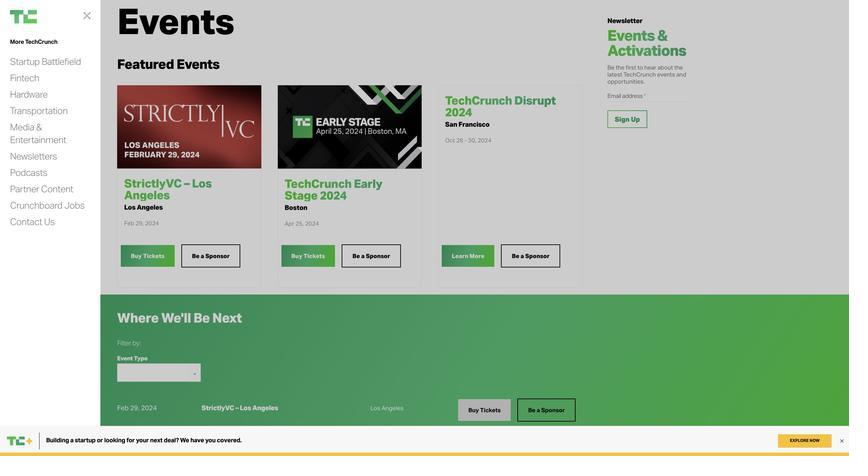 Task type: vqa. For each thing, say whether or not it's contained in the screenshot.
January within Venture Cap VC wants to be the AI-powered 'operating system' for VCs Haje Jan Kamps 11:37 AM CST • January 29, 2024
no



Task type: describe. For each thing, give the bounding box(es) containing it.
us
[[44, 216, 55, 228]]

venture
[[10, 116, 41, 128]]

event type
[[117, 355, 148, 362]]

triangle image
[[192, 371, 198, 377]]

techcrunch+
[[10, 82, 64, 93]]

content
[[41, 183, 73, 195]]

28
[[456, 137, 463, 144]]

apps
[[10, 186, 31, 197]]

transportation
[[10, 105, 68, 116]]

techcrunch link up join
[[10, 10, 37, 23]]

media & entertainment
[[10, 121, 66, 146]]

0 horizontal spatial more
[[10, 38, 24, 45]]

2 vertical spatial events
[[10, 203, 37, 215]]

ai link
[[10, 151, 18, 163]]

los angeles
[[371, 405, 404, 412]]

login link
[[10, 43, 26, 55]]

about
[[658, 63, 673, 71]]

techcrunch early stage 2024
[[202, 441, 293, 449]]

2 startup battlefield from the top
[[10, 220, 49, 244]]

techcrunch inside be the first to hear about the latest techcrunch events and opportunities.
[[624, 70, 656, 78]]

startups link
[[10, 99, 44, 111]]

& inside newsletter events & activations
[[657, 26, 667, 45]]

2 startup battlefield link from the top
[[10, 220, 49, 244]]

san
[[445, 120, 457, 128]]

-
[[465, 137, 467, 144]]

2 the from the left
[[675, 63, 683, 71]]

more techcrunch
[[10, 38, 57, 45]]

up
[[631, 115, 640, 124]]

login
[[10, 45, 26, 53]]

crunchboard jobs
[[10, 200, 85, 211]]

events for newsletter
[[608, 26, 655, 45]]

we'll
[[161, 310, 191, 326]]

sign up button
[[608, 110, 648, 128]]

1 vertical spatial feb
[[117, 404, 129, 413]]

0 vertical spatial feb 29, 2024
[[124, 220, 159, 227]]

opportunities.
[[608, 77, 645, 85]]

learn more
[[452, 252, 484, 260]]

1 startup from the top
[[10, 55, 40, 67]]

by:
[[133, 339, 141, 347]]

events for featured
[[177, 56, 220, 72]]

crypto link
[[10, 168, 37, 180]]

filter
[[117, 339, 131, 347]]

partner content link
[[10, 183, 73, 195]]

featured events
[[117, 56, 220, 72]]

techcrunch disrupt 2024 link
[[445, 93, 575, 119]]

hear
[[644, 63, 656, 71]]

0 vertical spatial 29,
[[136, 220, 144, 227]]

close image
[[84, 12, 90, 19]]

1 vertical spatial apr
[[117, 441, 128, 449]]

contact us link
[[10, 216, 55, 228]]

security link
[[10, 134, 43, 146]]

featured
[[117, 56, 174, 72]]

jobs
[[64, 200, 85, 211]]

podcasts link
[[10, 167, 47, 178]]

to
[[638, 63, 643, 71]]

techcrunch disrupt 2024 san francisco
[[445, 93, 556, 128]]

security
[[10, 134, 43, 145]]

filter by:
[[117, 339, 141, 347]]

newsletter
[[608, 16, 643, 25]]

0 horizontal spatial 25,
[[130, 441, 139, 449]]

strictlyvc – los angeles link
[[124, 176, 254, 203]]

join techcrunch
[[11, 31, 68, 39]]

1 vertical spatial feb 29, 2024
[[117, 404, 157, 413]]

1 horizontal spatial apr 25, 2024
[[285, 220, 319, 227]]

and
[[676, 70, 686, 78]]

venture link
[[10, 116, 41, 128]]

apps link
[[10, 186, 31, 198]]

stage for techcrunch early stage 2024
[[258, 441, 277, 449]]

media & entertainment link
[[10, 121, 66, 146]]

techcrunch early stage 2024 link
[[285, 176, 415, 203]]

hardware link
[[10, 88, 48, 100]]

30,
[[468, 137, 476, 144]]

join
[[11, 31, 26, 39]]

partner
[[10, 183, 39, 195]]

battlefield for 1st the startup battlefield link from the bottom of the page
[[10, 232, 49, 244]]

– for strictlyvc – los angeles los angeles
[[184, 176, 190, 191]]



Task type: locate. For each thing, give the bounding box(es) containing it.
newsletter events & activations
[[608, 16, 686, 60]]

0 vertical spatial events
[[608, 26, 655, 45]]

techcrunch inside the techcrunch early stage 2024 boston
[[285, 176, 352, 191]]

1 horizontal spatial strictlyvc
[[202, 404, 234, 413]]

1 horizontal spatial more
[[470, 252, 484, 260]]

0 horizontal spatial –
[[184, 176, 190, 191]]

early for techcrunch early stage 2024 boston
[[354, 176, 382, 191]]

techcrunch inside techcrunch disrupt 2024 san francisco
[[445, 93, 512, 108]]

1 vertical spatial 29,
[[130, 404, 140, 413]]

event
[[117, 355, 133, 362]]

startup battlefield down events link
[[10, 220, 49, 244]]

None email field
[[608, 91, 693, 102]]

startup battlefield link
[[10, 55, 81, 67], [10, 220, 49, 244]]

& up entertainment
[[36, 121, 42, 133]]

1 vertical spatial stage
[[258, 441, 277, 449]]

feb
[[124, 220, 134, 227], [117, 404, 129, 413]]

1 vertical spatial apr 25, 2024
[[117, 441, 156, 449]]

0 vertical spatial –
[[184, 176, 190, 191]]

29,
[[136, 220, 144, 227], [130, 404, 140, 413]]

0 vertical spatial apr 25, 2024
[[285, 220, 319, 227]]

be the first to hear about the latest techcrunch events and opportunities.
[[608, 63, 686, 85]]

2024 inside the techcrunch early stage 2024 boston
[[320, 188, 347, 203]]

startup battlefield link down events link
[[10, 220, 49, 244]]

entertainment
[[10, 134, 66, 146]]

0 horizontal spatial the
[[616, 63, 625, 71]]

1 vertical spatial strictlyvc
[[202, 404, 234, 413]]

1 vertical spatial early
[[241, 441, 257, 449]]

0 horizontal spatial strictlyvc
[[124, 176, 182, 191]]

be inside be the first to hear about the latest techcrunch events and opportunities.
[[608, 63, 615, 71]]

oct 28 - 30, 2024
[[445, 137, 492, 144]]

1 startup battlefield from the top
[[10, 55, 81, 67]]

1 vertical spatial startup battlefield
[[10, 220, 49, 244]]

angeles
[[124, 188, 170, 203], [137, 203, 163, 212], [252, 404, 278, 413], [382, 405, 404, 412]]

0 vertical spatial stage
[[285, 188, 318, 203]]

–
[[184, 176, 190, 191], [235, 404, 239, 413]]

oct
[[445, 137, 455, 144]]

1 horizontal spatial stage
[[285, 188, 318, 203]]

startup battlefield
[[10, 55, 81, 67], [10, 220, 49, 244]]

the right 'about'
[[675, 63, 683, 71]]

newsletters
[[10, 150, 57, 162]]

1 vertical spatial events
[[177, 56, 220, 72]]

0 horizontal spatial stage
[[258, 441, 277, 449]]

next
[[212, 310, 242, 326]]

1 horizontal spatial early
[[354, 176, 382, 191]]

startup down login link
[[10, 55, 40, 67]]

hardware
[[10, 88, 48, 100]]

transportation link
[[10, 105, 68, 116]]

disrupt
[[514, 93, 556, 108]]

podcasts
[[10, 167, 47, 178]]

techcrunch image
[[10, 10, 37, 23], [10, 10, 37, 23]]

search
[[10, 67, 38, 79]]

0 vertical spatial early
[[354, 176, 382, 191]]

1 vertical spatial &
[[36, 121, 42, 133]]

crypto
[[10, 168, 37, 180]]

0 horizontal spatial early
[[241, 441, 257, 449]]

media
[[10, 121, 34, 133]]

learn
[[452, 252, 468, 260]]

strictlyvc for strictlyvc – los angeles
[[202, 404, 234, 413]]

boston
[[285, 203, 307, 212]]

early inside the techcrunch early stage 2024 boston
[[354, 176, 382, 191]]

ai
[[10, 151, 18, 163]]

1 horizontal spatial –
[[235, 404, 239, 413]]

where
[[117, 310, 159, 326]]

be
[[608, 63, 615, 71], [192, 252, 199, 260], [353, 252, 360, 260], [512, 252, 519, 260], [193, 310, 210, 326], [528, 407, 536, 414], [528, 444, 536, 451]]

crunchboard
[[10, 200, 62, 211]]

0 vertical spatial feb
[[124, 220, 134, 227]]

0 vertical spatial 25,
[[296, 220, 304, 227]]

first
[[626, 63, 636, 71]]

contact us
[[10, 216, 55, 228]]

startup
[[10, 55, 40, 67], [10, 220, 40, 232]]

0 vertical spatial battlefield
[[42, 55, 81, 67]]

1 horizontal spatial apr
[[285, 220, 294, 227]]

1 vertical spatial startup battlefield link
[[10, 220, 49, 244]]

1 vertical spatial startup
[[10, 220, 40, 232]]

1 vertical spatial –
[[235, 404, 239, 413]]

0 vertical spatial startup battlefield
[[10, 55, 81, 67]]

1 horizontal spatial the
[[675, 63, 683, 71]]

0 horizontal spatial events
[[10, 203, 37, 215]]

techcrunch link
[[10, 10, 77, 23], [10, 10, 37, 23]]

2024
[[445, 105, 472, 119], [478, 137, 492, 144], [320, 188, 347, 203], [145, 220, 159, 227], [305, 220, 319, 227], [141, 404, 157, 413], [141, 441, 156, 449], [278, 441, 293, 449]]

partner content
[[10, 183, 73, 195]]

1 vertical spatial 25,
[[130, 441, 139, 449]]

techcrunch early stage 2024 boston
[[285, 176, 382, 212]]

1 vertical spatial battlefield
[[10, 232, 49, 244]]

startups
[[10, 99, 44, 111]]

where we'll be next
[[117, 310, 242, 326]]

strictlyvc – los angeles
[[202, 404, 278, 413]]

tickets
[[143, 252, 165, 260], [304, 252, 325, 260], [480, 407, 501, 414], [480, 444, 501, 451]]

25,
[[296, 220, 304, 227], [130, 441, 139, 449]]

crunchboard jobs link
[[10, 200, 85, 211]]

1 horizontal spatial 25,
[[296, 220, 304, 227]]

0 vertical spatial strictlyvc
[[124, 176, 182, 191]]

early for techcrunch early stage 2024
[[241, 441, 257, 449]]

battlefield
[[42, 55, 81, 67], [10, 232, 49, 244]]

& inside media & entertainment
[[36, 121, 42, 133]]

activations
[[608, 41, 686, 60]]

1 horizontal spatial &
[[657, 26, 667, 45]]

fintech
[[10, 72, 39, 84]]

sign up
[[615, 115, 640, 124]]

– for strictlyvc – los angeles
[[235, 404, 239, 413]]

more
[[10, 38, 24, 45], [470, 252, 484, 260]]

startup battlefield link down more techcrunch
[[10, 55, 81, 67]]

strictlyvc for strictlyvc – los angeles los angeles
[[124, 176, 182, 191]]

2 horizontal spatial events
[[608, 26, 655, 45]]

the left first
[[616, 63, 625, 71]]

battlefield for 2nd the startup battlefield link from the bottom of the page
[[42, 55, 81, 67]]

2024 inside techcrunch disrupt 2024 san francisco
[[445, 105, 472, 119]]

0 vertical spatial startup
[[10, 55, 40, 67]]

apr 25, 2024
[[285, 220, 319, 227], [117, 441, 156, 449]]

fintech link
[[10, 72, 39, 84]]

events
[[657, 70, 675, 78]]

events inside newsletter events & activations
[[608, 26, 655, 45]]

startup battlefield down more techcrunch
[[10, 55, 81, 67]]

feb 29, 2024
[[124, 220, 159, 227], [117, 404, 157, 413]]

0 horizontal spatial &
[[36, 121, 42, 133]]

0 horizontal spatial apr
[[117, 441, 128, 449]]

& up 'about'
[[657, 26, 667, 45]]

1 vertical spatial more
[[470, 252, 484, 260]]

techcrunch link up join techcrunch
[[10, 10, 77, 23]]

latest
[[608, 70, 622, 78]]

1 startup battlefield link from the top
[[10, 55, 81, 67]]

be a sponsor
[[192, 252, 230, 260], [353, 252, 390, 260], [512, 252, 550, 260], [528, 407, 565, 414], [528, 444, 565, 451]]

events link
[[10, 203, 37, 215]]

0 vertical spatial more
[[10, 38, 24, 45]]

stage inside the techcrunch early stage 2024 boston
[[285, 188, 318, 203]]

– inside "strictlyvc – los angeles los angeles"
[[184, 176, 190, 191]]

strictlyvc inside "strictlyvc – los angeles los angeles"
[[124, 176, 182, 191]]

francisco
[[459, 120, 490, 128]]

1 the from the left
[[616, 63, 625, 71]]

0 vertical spatial apr
[[285, 220, 294, 227]]

apr
[[285, 220, 294, 227], [117, 441, 128, 449]]

0 vertical spatial &
[[657, 26, 667, 45]]

stage for techcrunch early stage 2024 boston
[[285, 188, 318, 203]]

buy
[[131, 252, 142, 260], [291, 252, 302, 260], [468, 407, 479, 414], [468, 444, 479, 451]]

strictlyvc
[[124, 176, 182, 191], [202, 404, 234, 413]]

0 horizontal spatial apr 25, 2024
[[117, 441, 156, 449]]

learn more link
[[442, 245, 495, 267]]

stage
[[285, 188, 318, 203], [258, 441, 277, 449]]

1 horizontal spatial events
[[177, 56, 220, 72]]

strictlyvc – los angeles los angeles
[[124, 176, 212, 212]]

join techcrunch link
[[10, 28, 77, 43]]

sponsor
[[205, 252, 230, 260], [366, 252, 390, 260], [525, 252, 550, 260], [541, 407, 565, 414], [541, 444, 565, 451]]

startup down events link
[[10, 220, 40, 232]]

be a sponsor link
[[181, 245, 240, 268], [342, 245, 401, 268], [501, 245, 560, 268], [518, 399, 576, 422], [518, 436, 576, 457]]

newsletters link
[[10, 150, 57, 162]]

type
[[134, 355, 148, 362]]

techcrunch+ link
[[10, 82, 64, 94]]

sign
[[615, 115, 630, 124]]

battlefield down contact us
[[10, 232, 49, 244]]

contact
[[10, 216, 42, 228]]

0 vertical spatial startup battlefield link
[[10, 55, 81, 67]]

battlefield down join techcrunch link
[[42, 55, 81, 67]]

2 startup from the top
[[10, 220, 40, 232]]



